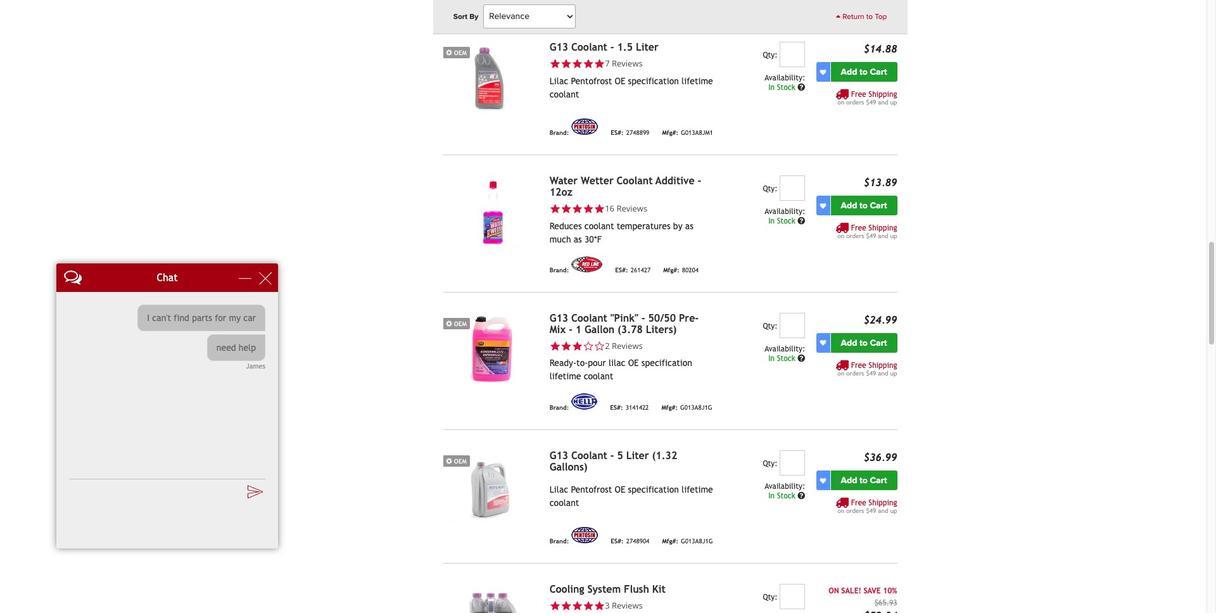 Task type: locate. For each thing, give the bounding box(es) containing it.
on sale!                         save 10%
[[829, 587, 897, 596]]

1 pentosin - corporate logo image from the top
[[572, 119, 598, 135]]

2 pentosin - corporate logo image from the top
[[572, 527, 598, 544]]

lilac pentofrost oe specification lifetime coolant
[[550, 76, 713, 99], [550, 485, 713, 508]]

1 16 reviews link from the left
[[550, 203, 713, 215]]

coolant for -
[[571, 312, 607, 324]]

add to cart button down $24.99
[[831, 333, 897, 353]]

4 add from the top
[[841, 475, 857, 486]]

3 add to wish list image from the top
[[820, 340, 826, 346]]

0 vertical spatial oe
[[615, 76, 626, 86]]

g13 inside g13 coolant "pink" - 50/50 pre- mix - 1 gallon (3.78 liters)
[[550, 312, 568, 324]]

brand: up the water
[[550, 129, 569, 136]]

in stock for $24.99
[[769, 354, 798, 363]]

4 qty: from the top
[[763, 460, 778, 468]]

cooling system flush kit link
[[550, 584, 666, 596]]

0 vertical spatial question circle image
[[798, 84, 805, 92]]

1 vertical spatial lilac
[[550, 485, 568, 495]]

g013a8j1g right 2748904
[[681, 538, 713, 545]]

es#: 3141422
[[610, 404, 649, 411]]

and
[[878, 99, 888, 106], [878, 233, 888, 240], [878, 370, 888, 377], [878, 508, 888, 515]]

1 add to wish list image from the top
[[820, 69, 826, 75]]

1 add from the top
[[841, 67, 857, 78]]

2 free shipping on orders $49 and up from the top
[[838, 224, 897, 240]]

1 orders from the top
[[846, 99, 864, 106]]

coolant
[[571, 41, 607, 53], [617, 175, 653, 187], [571, 312, 607, 324], [571, 450, 607, 462]]

3 free from the top
[[851, 361, 866, 370]]

-
[[611, 41, 614, 53], [698, 175, 701, 187], [642, 312, 645, 324], [569, 324, 573, 336], [611, 450, 614, 462]]

- inside water wetter coolant additive - 12oz
[[698, 175, 701, 187]]

coolant inside g13 coolant "pink" - 50/50 pre- mix - 1 gallon (3.78 liters)
[[571, 312, 607, 324]]

0 horizontal spatial as
[[574, 234, 582, 244]]

2 in stock from the top
[[769, 217, 798, 226]]

- right the additive
[[698, 175, 701, 187]]

2 vertical spatial oe
[[615, 485, 626, 495]]

reviews for coolant
[[617, 203, 647, 214]]

coolant down pour
[[584, 372, 613, 382]]

1 $49 from the top
[[866, 99, 876, 106]]

free
[[851, 90, 866, 99], [851, 224, 866, 233], [851, 361, 866, 370], [851, 499, 866, 508]]

star image
[[550, 59, 561, 70], [561, 59, 572, 70], [583, 59, 594, 70], [594, 59, 605, 70], [561, 204, 572, 215], [572, 204, 583, 215], [583, 204, 594, 215], [594, 204, 605, 215], [550, 341, 561, 352], [550, 601, 561, 612], [572, 601, 583, 612], [583, 601, 594, 612], [594, 601, 605, 612]]

1 question circle image from the top
[[798, 84, 805, 92]]

shipping down $13.89
[[869, 224, 897, 233]]

3 qty: from the top
[[763, 322, 778, 331]]

coolant up '16 reviews'
[[617, 175, 653, 187]]

es#: 261427
[[615, 267, 651, 273]]

add to cart button for $13.89
[[831, 196, 897, 216]]

3 brand: from the top
[[550, 404, 569, 411]]

4 in stock from the top
[[769, 492, 798, 501]]

2748904
[[626, 538, 650, 545]]

reviews down 1.5
[[612, 58, 643, 69]]

up down $36.99
[[890, 508, 897, 515]]

add to cart down $24.99
[[841, 338, 887, 348]]

return to top
[[841, 12, 887, 21]]

add to cart button
[[831, 62, 897, 82], [831, 196, 897, 216], [831, 333, 897, 353], [831, 471, 897, 491]]

free down $13.89
[[851, 224, 866, 233]]

lilac for g13 coolant - 5 liter (1.32 gallons)
[[550, 485, 568, 495]]

coolant inside ready-to-pour lilac oe specification lifetime coolant
[[584, 372, 613, 382]]

1 cart from the top
[[870, 67, 887, 78]]

add to cart button down $14.88
[[831, 62, 897, 82]]

cart down $13.89
[[870, 200, 887, 211]]

add to cart for $24.99
[[841, 338, 887, 348]]

in
[[769, 83, 775, 92], [769, 217, 775, 226], [769, 354, 775, 363], [769, 492, 775, 501]]

2 lilac from the top
[[550, 485, 568, 495]]

0 vertical spatial as
[[685, 221, 694, 231]]

7
[[605, 58, 610, 69]]

$49 down $36.99
[[866, 508, 876, 515]]

mfg#: left 80204
[[663, 267, 680, 273]]

oe
[[615, 76, 626, 86], [628, 358, 639, 368], [615, 485, 626, 495]]

16 reviews link down water wetter coolant additive - 12oz link
[[605, 203, 647, 215]]

orders down $36.99
[[846, 508, 864, 515]]

up down $14.88
[[890, 99, 897, 106]]

g013a8j1g for g13 coolant - 5 liter (1.32 gallons)
[[681, 538, 713, 545]]

add to cart down $14.88
[[841, 67, 887, 78]]

(1.32
[[652, 450, 677, 462]]

brand:
[[550, 129, 569, 136], [550, 267, 569, 273], [550, 404, 569, 411], [550, 538, 569, 545]]

1 shipping from the top
[[869, 90, 897, 99]]

lifetime for g13 coolant - 1.5 liter
[[682, 76, 713, 86]]

2 pentofrost from the top
[[571, 485, 612, 495]]

0 vertical spatial g13
[[550, 41, 568, 53]]

mix
[[550, 324, 566, 336]]

in stock
[[769, 83, 798, 92], [769, 217, 798, 226], [769, 354, 798, 363], [769, 492, 798, 501]]

2 question circle image from the top
[[798, 493, 805, 500]]

add to cart down $13.89
[[841, 200, 887, 211]]

es#:
[[611, 129, 624, 136], [615, 267, 628, 273], [610, 404, 623, 411], [611, 538, 624, 545]]

0 vertical spatial pentofrost
[[571, 76, 612, 86]]

3 and from the top
[[878, 370, 888, 377]]

add to cart down $36.99
[[841, 475, 887, 486]]

to for $24.99
[[860, 338, 868, 348]]

to
[[866, 12, 873, 21], [860, 67, 868, 78], [860, 200, 868, 211], [860, 338, 868, 348], [860, 475, 868, 486]]

add for $13.89
[[841, 200, 857, 211]]

qty:
[[763, 51, 778, 60], [763, 185, 778, 193], [763, 322, 778, 331], [763, 460, 778, 468], [763, 593, 778, 602]]

1 vertical spatial lilac pentofrost oe specification lifetime coolant
[[550, 485, 713, 508]]

reviews up temperatures
[[617, 203, 647, 214]]

1 vertical spatial g13
[[550, 312, 568, 324]]

3 reviews link
[[550, 600, 713, 612], [605, 600, 643, 612]]

1 on from the top
[[838, 99, 845, 106]]

sort
[[453, 12, 468, 21]]

16 reviews link
[[550, 203, 713, 215], [605, 203, 647, 215]]

0 vertical spatial lifetime
[[682, 76, 713, 86]]

in for $13.89
[[769, 217, 775, 226]]

brand: left redline - corporate logo
[[550, 267, 569, 273]]

free shipping on orders $49 and up down $36.99
[[838, 499, 897, 515]]

reviews down the (3.78
[[612, 340, 643, 352]]

add to wish list image
[[820, 478, 826, 484]]

gallon
[[585, 324, 615, 336]]

2 add to wish list image from the top
[[820, 203, 826, 209]]

gallons)
[[550, 461, 588, 474]]

$65.93
[[875, 599, 897, 608]]

on
[[829, 587, 839, 596]]

shipping for $36.99
[[869, 499, 897, 508]]

add to wish list image
[[820, 69, 826, 75], [820, 203, 826, 209], [820, 340, 826, 346]]

add to cart button down $36.99
[[831, 471, 897, 491]]

pentofrost down gallons)
[[571, 485, 612, 495]]

shipping down $14.88
[[869, 90, 897, 99]]

4 cart from the top
[[870, 475, 887, 486]]

1 vertical spatial as
[[574, 234, 582, 244]]

0 vertical spatial pentosin - corporate logo image
[[572, 119, 598, 135]]

1 vertical spatial specification
[[642, 358, 692, 368]]

coolant inside water wetter coolant additive - 12oz
[[617, 175, 653, 187]]

add
[[841, 67, 857, 78], [841, 200, 857, 211], [841, 338, 857, 348], [841, 475, 857, 486]]

orders down $13.89
[[846, 233, 864, 240]]

2 reviews link
[[550, 340, 713, 352], [605, 340, 643, 352]]

add to cart for $14.88
[[841, 67, 887, 78]]

2 brand: from the top
[[550, 267, 569, 273]]

and down $36.99
[[878, 508, 888, 515]]

g13 coolant "pink" - 50/50 pre- mix - 1 gallon (3.78 liters)
[[550, 312, 699, 336]]

add to cart for $36.99
[[841, 475, 887, 486]]

redline - corporate logo image
[[572, 257, 603, 272]]

add to cart
[[841, 67, 887, 78], [841, 200, 887, 211], [841, 338, 887, 348], [841, 475, 887, 486]]

1 vertical spatial pentosin - corporate logo image
[[572, 527, 598, 544]]

16 reviews link up temperatures
[[550, 203, 713, 215]]

on for $24.99
[[838, 370, 845, 377]]

1 in stock from the top
[[769, 83, 798, 92]]

lilac pentofrost oe specification lifetime coolant down "7 reviews"
[[550, 76, 713, 99]]

g13 inside g13 coolant - 5 liter (1.32 gallons)
[[550, 450, 568, 462]]

4 shipping from the top
[[869, 499, 897, 508]]

reviews down flush
[[612, 600, 643, 612]]

$49 down $13.89
[[866, 233, 876, 240]]

2 $49 from the top
[[866, 233, 876, 240]]

as left 30*f
[[574, 234, 582, 244]]

1 vertical spatial lifetime
[[550, 372, 581, 382]]

stock for $14.88
[[777, 83, 795, 92]]

mfg#: g013a8j1g
[[662, 404, 712, 411], [662, 538, 713, 545]]

brand: up cooling
[[550, 538, 569, 545]]

1 brand: from the top
[[550, 129, 569, 136]]

mfg#: g013a8j1g right 2748904
[[662, 538, 713, 545]]

4 add to cart button from the top
[[831, 471, 897, 491]]

4 on from the top
[[838, 508, 845, 515]]

specification
[[628, 76, 679, 86], [642, 358, 692, 368], [628, 485, 679, 495]]

g13 coolant - 1.5 liter link
[[550, 41, 659, 53]]

None number field
[[780, 42, 805, 67], [780, 176, 805, 201], [780, 313, 805, 338], [780, 451, 805, 476], [780, 584, 805, 610], [780, 42, 805, 67], [780, 176, 805, 201], [780, 313, 805, 338], [780, 451, 805, 476], [780, 584, 805, 610]]

shipping for $14.88
[[869, 90, 897, 99]]

up down $24.99
[[890, 370, 897, 377]]

free shipping on orders $49 and up down $14.88
[[838, 90, 897, 106]]

orders down $14.88
[[846, 99, 864, 106]]

pentosin - corporate logo image
[[572, 119, 598, 135], [572, 527, 598, 544]]

1 in from the top
[[769, 83, 775, 92]]

1 lilac pentofrost oe specification lifetime coolant from the top
[[550, 76, 713, 99]]

mfg#: right 2748904
[[662, 538, 679, 545]]

oe right lilac
[[628, 358, 639, 368]]

$49 for $36.99
[[866, 508, 876, 515]]

mfg#: g013a8j1g right 3141422
[[662, 404, 712, 411]]

2 free from the top
[[851, 224, 866, 233]]

g13
[[550, 41, 568, 53], [550, 312, 568, 324], [550, 450, 568, 462]]

2 add to cart from the top
[[841, 200, 887, 211]]

4 orders from the top
[[846, 508, 864, 515]]

1 vertical spatial liter
[[626, 450, 649, 462]]

es#: left 261427
[[615, 267, 628, 273]]

pentofrost down 7
[[571, 76, 612, 86]]

2 g13 from the top
[[550, 312, 568, 324]]

1 vertical spatial g013a8j1g
[[681, 538, 713, 545]]

cart down $24.99
[[870, 338, 887, 348]]

g13 coolant - 1.5 liter
[[550, 41, 659, 53]]

cart down $36.99
[[870, 475, 887, 486]]

3 availability: from the top
[[765, 345, 805, 353]]

4 stock from the top
[[777, 492, 795, 501]]

sort by
[[453, 12, 478, 21]]

1 pentofrost from the top
[[571, 76, 612, 86]]

oe for 5
[[615, 485, 626, 495]]

1 vertical spatial oe
[[628, 358, 639, 368]]

pentofrost
[[571, 76, 612, 86], [571, 485, 612, 495]]

qty: for $24.99
[[763, 322, 778, 331]]

liter right 5 on the bottom right
[[626, 450, 649, 462]]

2 vertical spatial g13
[[550, 450, 568, 462]]

2 vertical spatial specification
[[628, 485, 679, 495]]

g013a8j1g right 3141422
[[680, 404, 712, 411]]

g13 coolant - 5 liter (1.32 gallons)
[[550, 450, 677, 474]]

top
[[875, 12, 887, 21]]

system
[[587, 584, 621, 596]]

3
[[605, 600, 610, 612]]

stock for $24.99
[[777, 354, 795, 363]]

coolant up 30*f
[[585, 221, 614, 231]]

1 free shipping on orders $49 and up from the top
[[838, 90, 897, 106]]

1 add to cart button from the top
[[831, 62, 897, 82]]

star image left 7
[[572, 59, 583, 70]]

pentosin - corporate logo image left es#: 2748899
[[572, 119, 598, 135]]

add to wish list image for $14.88
[[820, 69, 826, 75]]

2 question circle image from the top
[[798, 355, 805, 362]]

add to cart button for $24.99
[[831, 333, 897, 353]]

3 up from the top
[[890, 370, 897, 377]]

shipping for $13.89
[[869, 224, 897, 233]]

2 on from the top
[[838, 233, 845, 240]]

2 stock from the top
[[777, 217, 795, 226]]

in for $24.99
[[769, 354, 775, 363]]

0 vertical spatial lilac pentofrost oe specification lifetime coolant
[[550, 76, 713, 99]]

free shipping on orders $49 and up down $13.89
[[838, 224, 897, 240]]

specification down "liters)" at the right bottom of page
[[642, 358, 692, 368]]

3 add to cart button from the top
[[831, 333, 897, 353]]

2 add from the top
[[841, 200, 857, 211]]

g13 coolant "pink" - 50/50 pre- mix - 1 gallon (3.78 liters) link
[[550, 312, 699, 336]]

1 add to cart from the top
[[841, 67, 887, 78]]

1 vertical spatial question circle image
[[798, 493, 805, 500]]

question circle image
[[798, 84, 805, 92], [798, 355, 805, 362]]

3 $49 from the top
[[866, 370, 876, 377]]

reduces
[[550, 221, 582, 231]]

and down $14.88
[[878, 99, 888, 106]]

star image
[[572, 59, 583, 70], [550, 204, 561, 215], [561, 341, 572, 352], [572, 341, 583, 352], [561, 601, 572, 612]]

1 availability: from the top
[[765, 74, 805, 83]]

261427
[[631, 267, 651, 273]]

0 vertical spatial question circle image
[[798, 218, 805, 225]]

wetter
[[581, 175, 614, 187]]

specification down "7 reviews"
[[628, 76, 679, 86]]

3 shipping from the top
[[869, 361, 897, 370]]

2 lilac pentofrost oe specification lifetime coolant from the top
[[550, 485, 713, 508]]

by
[[673, 221, 683, 231]]

1 2 reviews link from the left
[[550, 340, 713, 352]]

4 availability: from the top
[[765, 482, 805, 491]]

free shipping on orders $49 and up down $24.99
[[838, 361, 897, 377]]

oe down g13 coolant - 5 liter (1.32 gallons)
[[615, 485, 626, 495]]

coolant for 1.5
[[571, 41, 607, 53]]

question circle image for g13 coolant - 5 liter (1.32 gallons)
[[798, 493, 805, 500]]

liter inside g13 coolant - 5 liter (1.32 gallons)
[[626, 450, 649, 462]]

0 vertical spatial g013a8j1g
[[680, 404, 712, 411]]

3 g13 from the top
[[550, 450, 568, 462]]

to down $36.99
[[860, 475, 868, 486]]

coolant up 2
[[571, 312, 607, 324]]

2 add to cart button from the top
[[831, 196, 897, 216]]

3 cart from the top
[[870, 338, 887, 348]]

1 stock from the top
[[777, 83, 795, 92]]

2 availability: from the top
[[765, 207, 805, 216]]

shipping
[[869, 90, 897, 99], [869, 224, 897, 233], [869, 361, 897, 370], [869, 499, 897, 508]]

cart
[[870, 67, 887, 78], [870, 200, 887, 211], [870, 338, 887, 348], [870, 475, 887, 486]]

question circle image
[[798, 218, 805, 225], [798, 493, 805, 500]]

and down $24.99
[[878, 370, 888, 377]]

specification down (1.32
[[628, 485, 679, 495]]

4 add to cart from the top
[[841, 475, 887, 486]]

coolant up 7
[[571, 41, 607, 53]]

brand: for g13 coolant "pink" - 50/50 pre- mix - 1 gallon (3.78 liters)
[[550, 404, 569, 411]]

free down $14.88
[[851, 90, 866, 99]]

to down $24.99
[[860, 338, 868, 348]]

3 free shipping on orders $49 and up from the top
[[838, 361, 897, 377]]

cooling system flush kit
[[550, 584, 666, 596]]

liter right 1.5
[[636, 41, 659, 53]]

$49 for $14.88
[[866, 99, 876, 106]]

1 question circle image from the top
[[798, 218, 805, 225]]

30*f
[[585, 234, 602, 244]]

1 vertical spatial pentofrost
[[571, 485, 612, 495]]

pentosin - corporate logo image left es#: 2748904 on the right bottom of page
[[572, 527, 598, 544]]

3 orders from the top
[[846, 370, 864, 377]]

2 shipping from the top
[[869, 224, 897, 233]]

cart down $14.88
[[870, 67, 887, 78]]

pentosin - corporate logo image for g13 coolant - 5 liter (1.32 gallons)
[[572, 527, 598, 544]]

to left top in the right top of the page
[[866, 12, 873, 21]]

3 add from the top
[[841, 338, 857, 348]]

to down $13.89
[[860, 200, 868, 211]]

$49 down $14.88
[[866, 99, 876, 106]]

g13 coolant - 5 liter (1.32 gallons) link
[[550, 450, 677, 474]]

reviews
[[612, 58, 643, 69], [617, 203, 647, 214], [612, 340, 643, 352], [612, 600, 643, 612]]

0 vertical spatial mfg#: g013a8j1g
[[662, 404, 712, 411]]

g13 for g13 coolant - 5 liter (1.32 gallons)
[[550, 450, 568, 462]]

lilac down g13 coolant - 1.5 liter link
[[550, 76, 568, 86]]

shipping down $36.99
[[869, 499, 897, 508]]

lifetime
[[682, 76, 713, 86], [550, 372, 581, 382], [682, 485, 713, 495]]

3 add to cart from the top
[[841, 338, 887, 348]]

10%
[[883, 587, 897, 596]]

add to cart button down $13.89
[[831, 196, 897, 216]]

lilac down gallons)
[[550, 485, 568, 495]]

- left 1
[[569, 324, 573, 336]]

2 in from the top
[[769, 217, 775, 226]]

up
[[890, 99, 897, 106], [890, 233, 897, 240], [890, 370, 897, 377], [890, 508, 897, 515]]

es#3141422 - g013a8j1g  - g13 coolant "pink" - 50/50 pre-mix - 1 gallon (3.78 liters)  - ready-to-pour lilac oe specification lifetime coolant - hella - audi volkswagen image
[[443, 313, 540, 385]]

mfg#: right 3141422
[[662, 404, 678, 411]]

5
[[617, 450, 623, 462]]

shipping down $24.99
[[869, 361, 897, 370]]

as right by
[[685, 221, 694, 231]]

1 free from the top
[[851, 90, 866, 99]]

brand: left hella - corporate logo
[[550, 404, 569, 411]]

3 in from the top
[[769, 354, 775, 363]]

empty star image down gallon
[[594, 341, 605, 352]]

1 vertical spatial add to wish list image
[[820, 203, 826, 209]]

4 and from the top
[[878, 508, 888, 515]]

coolant left 5 on the bottom right
[[571, 450, 607, 462]]

coolant inside the reduces coolant temperatures by as much as 30*f
[[585, 221, 614, 231]]

4 free from the top
[[851, 499, 866, 508]]

free shipping on orders $49 and up
[[838, 90, 897, 106], [838, 224, 897, 240], [838, 361, 897, 377], [838, 499, 897, 515]]

mfg#: for (1.32
[[662, 538, 679, 545]]

lilac pentofrost oe specification lifetime coolant down g13 coolant - 5 liter (1.32 gallons) link
[[550, 485, 713, 508]]

2 vertical spatial add to wish list image
[[820, 340, 826, 346]]

0 vertical spatial liter
[[636, 41, 659, 53]]

80204
[[682, 267, 699, 273]]

lilac
[[609, 358, 626, 368]]

1 horizontal spatial as
[[685, 221, 694, 231]]

orders
[[846, 99, 864, 106], [846, 233, 864, 240], [846, 370, 864, 377], [846, 508, 864, 515]]

availability: for $24.99
[[765, 345, 805, 353]]

kit
[[652, 584, 666, 596]]

availability:
[[765, 74, 805, 83], [765, 207, 805, 216], [765, 345, 805, 353], [765, 482, 805, 491]]

2 up from the top
[[890, 233, 897, 240]]

4 up from the top
[[890, 508, 897, 515]]

2 orders from the top
[[846, 233, 864, 240]]

1 qty: from the top
[[763, 51, 778, 60]]

qty: for $13.89
[[763, 185, 778, 193]]

16 reviews
[[605, 203, 647, 214]]

add to wish list image for $24.99
[[820, 340, 826, 346]]

stock
[[777, 83, 795, 92], [777, 217, 795, 226], [777, 354, 795, 363], [777, 492, 795, 501]]

1 and from the top
[[878, 99, 888, 106]]

4 $49 from the top
[[866, 508, 876, 515]]

empty star image up to-
[[583, 341, 594, 352]]

brand: for water wetter coolant additive - 12oz
[[550, 267, 569, 273]]

lifetime for g13 coolant - 5 liter (1.32 gallons)
[[682, 485, 713, 495]]

orders for $14.88
[[846, 99, 864, 106]]

to for $14.88
[[860, 67, 868, 78]]

hella - corporate logo image
[[572, 394, 598, 410]]

free down $24.99
[[851, 361, 866, 370]]

$49 down $24.99
[[866, 370, 876, 377]]

1 lilac from the top
[[550, 76, 568, 86]]

up for $36.99
[[890, 508, 897, 515]]

caret up image
[[836, 13, 841, 20]]

free for $13.89
[[851, 224, 866, 233]]

star image down cooling
[[561, 601, 572, 612]]

coolant inside g13 coolant - 5 liter (1.32 gallons)
[[571, 450, 607, 462]]

liter for 1.5
[[636, 41, 659, 53]]

0 vertical spatial add to wish list image
[[820, 69, 826, 75]]

and down $13.89
[[878, 233, 888, 240]]

1 up from the top
[[890, 99, 897, 106]]

16
[[605, 203, 615, 214]]

$13.89
[[864, 177, 897, 189]]

g013a8j1g
[[680, 404, 712, 411], [681, 538, 713, 545]]

0 vertical spatial lilac
[[550, 76, 568, 86]]

to down $14.88
[[860, 67, 868, 78]]

1 g13 from the top
[[550, 41, 568, 53]]

up for $13.89
[[890, 233, 897, 240]]

2 and from the top
[[878, 233, 888, 240]]

- left 5 on the bottom right
[[611, 450, 614, 462]]

g013a8jm1
[[681, 129, 713, 136]]

up down $13.89
[[890, 233, 897, 240]]

$49
[[866, 99, 876, 106], [866, 233, 876, 240], [866, 370, 876, 377], [866, 508, 876, 515]]

0 vertical spatial specification
[[628, 76, 679, 86]]

4 free shipping on orders $49 and up from the top
[[838, 499, 897, 515]]

empty star image
[[583, 341, 594, 352], [594, 341, 605, 352]]

3 on from the top
[[838, 370, 845, 377]]

3 stock from the top
[[777, 354, 795, 363]]

4 brand: from the top
[[550, 538, 569, 545]]

availability: for $14.88
[[765, 74, 805, 83]]

2 qty: from the top
[[763, 185, 778, 193]]

3 in stock from the top
[[769, 354, 798, 363]]

1 vertical spatial mfg#: g013a8j1g
[[662, 538, 713, 545]]

oe for 1.5
[[615, 76, 626, 86]]

4 in from the top
[[769, 492, 775, 501]]

2 vertical spatial lifetime
[[682, 485, 713, 495]]

1 vertical spatial question circle image
[[798, 355, 805, 362]]

orders down $24.99
[[846, 370, 864, 377]]



Task type: vqa. For each thing, say whether or not it's contained in the screenshot.
2nd on from the bottom
yes



Task type: describe. For each thing, give the bounding box(es) containing it.
add to wish list image for $13.89
[[820, 203, 826, 209]]

to for $36.99
[[860, 475, 868, 486]]

coolant down g13 coolant - 1.5 liter link
[[550, 89, 579, 99]]

reduces coolant temperatures by as much as 30*f
[[550, 221, 694, 244]]

by
[[470, 12, 478, 21]]

flush
[[624, 584, 649, 596]]

mfg#: for pre-
[[662, 404, 678, 411]]

much
[[550, 234, 571, 244]]

2
[[605, 340, 610, 352]]

2 empty star image from the left
[[594, 341, 605, 352]]

star image up ready-
[[561, 341, 572, 352]]

2 reviews
[[605, 340, 643, 352]]

reviews for "pink"
[[612, 340, 643, 352]]

mfg#: g013a8j1g for g13 coolant "pink" - 50/50 pre- mix - 1 gallon (3.78 liters)
[[662, 404, 712, 411]]

mfg#: left g013a8jm1
[[662, 129, 679, 136]]

in stock for $13.89
[[769, 217, 798, 226]]

1 7 reviews link from the left
[[550, 58, 713, 70]]

lilac for g13 coolant - 1.5 liter
[[550, 76, 568, 86]]

g13 for g13 coolant "pink" - 50/50 pre- mix - 1 gallon (3.78 liters)
[[550, 312, 568, 324]]

mfg#: 80204
[[663, 267, 699, 273]]

es#: for pre-
[[610, 404, 623, 411]]

and for $24.99
[[878, 370, 888, 377]]

pour
[[588, 358, 606, 368]]

2 2 reviews link from the left
[[605, 340, 643, 352]]

and for $14.88
[[878, 99, 888, 106]]

free for $14.88
[[851, 90, 866, 99]]

coolant down gallons)
[[550, 498, 579, 508]]

coolant for 5
[[571, 450, 607, 462]]

es#2748899 - g013a8jm1 -  g13 coolant - 1.5 liter - lilac pentofrost oe specification lifetime coolant - pentosin - audi volkswagen image
[[443, 42, 540, 114]]

add to cart for $13.89
[[841, 200, 887, 211]]

in stock for $14.88
[[769, 83, 798, 92]]

$24.99
[[864, 314, 897, 326]]

question circle image for $14.88
[[798, 84, 805, 92]]

free shipping on orders $49 and up for $14.88
[[838, 90, 897, 106]]

shipping for $24.99
[[869, 361, 897, 370]]

on for $14.88
[[838, 99, 845, 106]]

cart for $24.99
[[870, 338, 887, 348]]

mfg#: g013a8jm1
[[662, 129, 713, 136]]

cart for $14.88
[[870, 67, 887, 78]]

save
[[864, 587, 881, 596]]

2 7 reviews link from the left
[[605, 58, 643, 70]]

es#2784773 - co0lantflushkt2 - cooling system flush kit - keep your cooling system working at its best by keeping it clean and free of rust and scale deposits. includes new expansion tank cap, flush treatment & g13 coolant. - assembled by ecs - audi volkswagen image
[[443, 584, 540, 613]]

specification inside ready-to-pour lilac oe specification lifetime coolant
[[642, 358, 692, 368]]

oe inside ready-to-pour lilac oe specification lifetime coolant
[[628, 358, 639, 368]]

- left 1.5
[[611, 41, 614, 53]]

specification for g13 coolant - 1.5 liter
[[628, 76, 679, 86]]

orders for $36.99
[[846, 508, 864, 515]]

- left 50/50
[[642, 312, 645, 324]]

$49 for $13.89
[[866, 233, 876, 240]]

return to top link
[[836, 11, 887, 22]]

add to cart button for $14.88
[[831, 62, 897, 82]]

g13 for g13 coolant - 1.5 liter
[[550, 41, 568, 53]]

lilac pentofrost oe specification lifetime coolant for 1.5
[[550, 76, 713, 99]]

$36.99
[[864, 452, 897, 464]]

orders for $24.99
[[846, 370, 864, 377]]

cart for $36.99
[[870, 475, 887, 486]]

$49 for $24.99
[[866, 370, 876, 377]]

lilac pentofrost oe specification lifetime coolant for 5
[[550, 485, 713, 508]]

brand: for g13 coolant - 1.5 liter
[[550, 129, 569, 136]]

mfg#: for 12oz
[[663, 267, 680, 273]]

free for $36.99
[[851, 499, 866, 508]]

liters)
[[646, 324, 677, 336]]

add for $36.99
[[841, 475, 857, 486]]

1.5
[[617, 41, 633, 53]]

pentofrost for 5
[[571, 485, 612, 495]]

question circle image for $24.99
[[798, 355, 805, 362]]

5 qty: from the top
[[763, 593, 778, 602]]

reviews for -
[[612, 58, 643, 69]]

up for $24.99
[[890, 370, 897, 377]]

pre-
[[679, 312, 699, 324]]

$14.88
[[864, 43, 897, 55]]

es#: 2748904
[[611, 538, 650, 545]]

add to cart button for $36.99
[[831, 471, 897, 491]]

es#: for 12oz
[[615, 267, 628, 273]]

pentofrost for 1.5
[[571, 76, 612, 86]]

sale!
[[841, 587, 861, 596]]

3 reviews
[[605, 600, 643, 612]]

add for $24.99
[[841, 338, 857, 348]]

and for $36.99
[[878, 508, 888, 515]]

water wetter coolant additive - 12oz link
[[550, 175, 701, 199]]

on for $36.99
[[838, 508, 845, 515]]

orders for $13.89
[[846, 233, 864, 240]]

water
[[550, 175, 578, 187]]

es#: 2748899
[[611, 129, 650, 136]]

2 3 reviews link from the left
[[605, 600, 643, 612]]

liter for 5
[[626, 450, 649, 462]]

brand: for g13 coolant - 5 liter (1.32 gallons)
[[550, 538, 569, 545]]

50/50
[[648, 312, 676, 324]]

star image down '12oz'
[[550, 204, 561, 215]]

to-
[[577, 358, 588, 368]]

in for $14.88
[[769, 83, 775, 92]]

es#2748904 - g013a8j1g - g13 coolant - 5 liter (1.32 gallons) - lilac pentofrost oe specification lifetime coolant - pentosin - audi volkswagen image
[[443, 451, 540, 523]]

additive
[[656, 175, 695, 187]]

2748899
[[626, 129, 650, 136]]

cart for $13.89
[[870, 200, 887, 211]]

water wetter coolant additive - 12oz
[[550, 175, 701, 199]]

7 reviews
[[605, 58, 643, 69]]

free for $24.99
[[851, 361, 866, 370]]

on for $13.89
[[838, 233, 845, 240]]

lifetime inside ready-to-pour lilac oe specification lifetime coolant
[[550, 372, 581, 382]]

up for $14.88
[[890, 99, 897, 106]]

to for $13.89
[[860, 200, 868, 211]]

question circle image for water wetter coolant additive - 12oz
[[798, 218, 805, 225]]

1
[[576, 324, 582, 336]]

es#261427 - 80204 - water wetter coolant additive - 12oz - reduces coolant temperatures by as much as 30*f - redline - audi bmw volkswagen mercedes benz mini porsche image
[[443, 176, 540, 248]]

3141422
[[626, 404, 649, 411]]

cooling
[[550, 584, 584, 596]]

"pink"
[[611, 312, 638, 324]]

specification for g13 coolant - 5 liter (1.32 gallons)
[[628, 485, 679, 495]]

qty: for $14.88
[[763, 51, 778, 60]]

2 16 reviews link from the left
[[605, 203, 647, 215]]

temperatures
[[617, 221, 671, 231]]

g013a8j1g for g13 coolant "pink" - 50/50 pre- mix - 1 gallon (3.78 liters)
[[680, 404, 712, 411]]

- inside g13 coolant - 5 liter (1.32 gallons)
[[611, 450, 614, 462]]

es#: for (1.32
[[611, 538, 624, 545]]

stock for $13.89
[[777, 217, 795, 226]]

pentosin - corporate logo image for g13 coolant - 1.5 liter
[[572, 119, 598, 135]]

free shipping on orders $49 and up for $24.99
[[838, 361, 897, 377]]

free shipping on orders $49 and up for $36.99
[[838, 499, 897, 515]]

12oz
[[550, 187, 573, 199]]

ready-
[[550, 358, 577, 368]]

free shipping on orders $49 and up for $13.89
[[838, 224, 897, 240]]

mfg#: g013a8j1g for g13 coolant - 5 liter (1.32 gallons)
[[662, 538, 713, 545]]

return
[[843, 12, 865, 21]]

1 3 reviews link from the left
[[550, 600, 713, 612]]

ready-to-pour lilac oe specification lifetime coolant
[[550, 358, 692, 382]]

1 empty star image from the left
[[583, 341, 594, 352]]

availability: for $13.89
[[765, 207, 805, 216]]

(3.78
[[618, 324, 643, 336]]

star image down 1
[[572, 341, 583, 352]]

es#: left the 2748899 on the top
[[611, 129, 624, 136]]



